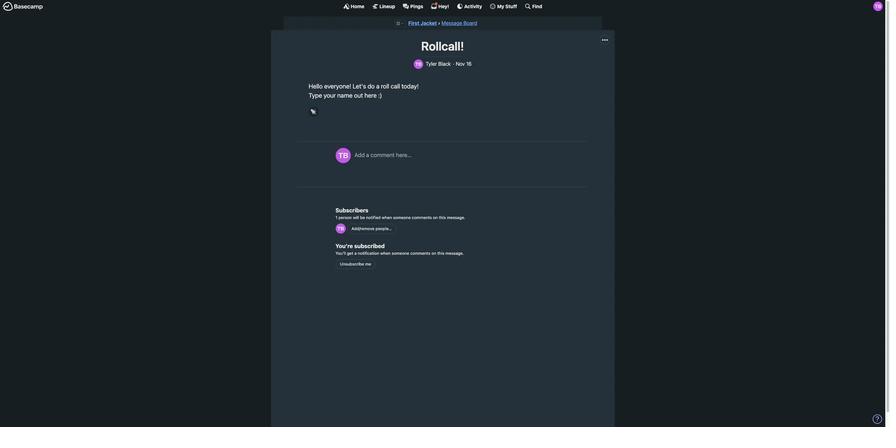 Task type: vqa. For each thing, say whether or not it's contained in the screenshot.
left Ruby image
no



Task type: describe. For each thing, give the bounding box(es) containing it.
2 vertical spatial tyler black image
[[336, 148, 351, 163]]

add a comment here… button
[[355, 148, 582, 177]]

lineup
[[380, 3, 395, 9]]

tyler black
[[426, 61, 451, 67]]

add/remove people… link
[[347, 224, 397, 234]]

name
[[338, 92, 353, 99]]

this for you're
[[438, 251, 445, 256]]

stuff
[[506, 3, 518, 9]]

call
[[391, 82, 400, 90]]

notification
[[358, 251, 380, 256]]

you'll
[[336, 251, 346, 256]]

when for subscribers
[[382, 215, 392, 220]]

tyler black image inside main "element"
[[874, 2, 884, 11]]

›
[[438, 20, 441, 26]]

out
[[354, 92, 363, 99]]

someone for subscribers
[[394, 215, 411, 220]]

my stuff
[[498, 3, 518, 9]]

hey! button
[[431, 2, 450, 9]]

add a comment here…
[[355, 152, 412, 159]]

› message board
[[438, 20, 478, 26]]

comments for you're
[[411, 251, 431, 256]]

unsubscribe me
[[340, 262, 371, 267]]

this for subscribers
[[439, 215, 446, 220]]

find
[[533, 3, 543, 9]]

comment
[[371, 152, 395, 159]]

will
[[353, 215, 359, 220]]

a inside button
[[366, 152, 369, 159]]

16
[[467, 61, 472, 67]]

get
[[347, 251, 354, 256]]

you're
[[336, 243, 353, 250]]

1 horizontal spatial tyler black image
[[414, 59, 424, 69]]

home
[[351, 3, 365, 9]]

be
[[361, 215, 365, 220]]

you're subscribed you'll get a notification when someone comments on this message.
[[336, 243, 464, 256]]

a for subscribed
[[355, 251, 357, 256]]

tyler black image
[[336, 224, 346, 234]]

nov 16 element
[[456, 61, 472, 67]]

subscribers
[[336, 207, 369, 214]]

here…
[[396, 152, 412, 159]]

add
[[355, 152, 365, 159]]

notified
[[366, 215, 381, 220]]

1
[[336, 215, 338, 220]]

unsubscribe me button
[[336, 259, 376, 270]]

hello everyone! let's do a roll call today! type your name out here :)
[[309, 82, 419, 99]]

someone for you're
[[392, 251, 410, 256]]

on for subscribers
[[433, 215, 438, 220]]

person
[[339, 215, 352, 220]]

pings button
[[403, 3, 424, 9]]

today!
[[402, 82, 419, 90]]

nov 16
[[456, 61, 472, 67]]

message. for you're
[[446, 251, 464, 256]]

comments for subscribers
[[412, 215, 432, 220]]

roll
[[381, 82, 390, 90]]

let's
[[353, 82, 366, 90]]

:)
[[379, 92, 382, 99]]



Task type: locate. For each thing, give the bounding box(es) containing it.
someone inside you're subscribed you'll get a notification when someone comments on this message.
[[392, 251, 410, 256]]

first
[[409, 20, 420, 26]]

this inside subscribers 1 person will be notified when someone comments on this message.
[[439, 215, 446, 220]]

0 vertical spatial comments
[[412, 215, 432, 220]]

me
[[366, 262, 371, 267]]

0 vertical spatial when
[[382, 215, 392, 220]]

someone right notified
[[394, 215, 411, 220]]

this inside you're subscribed you'll get a notification when someone comments on this message.
[[438, 251, 445, 256]]

1 vertical spatial comments
[[411, 251, 431, 256]]

comments
[[412, 215, 432, 220], [411, 251, 431, 256]]

do
[[368, 82, 375, 90]]

here
[[365, 92, 377, 99]]

unsubscribe
[[340, 262, 364, 267]]

1 vertical spatial a
[[366, 152, 369, 159]]

a inside hello everyone! let's do a roll call today! type your name out here :)
[[377, 82, 380, 90]]

1 vertical spatial this
[[438, 251, 445, 256]]

add/remove
[[352, 226, 375, 231]]

your
[[324, 92, 336, 99]]

2 vertical spatial a
[[355, 251, 357, 256]]

find button
[[525, 3, 543, 9]]

1 horizontal spatial a
[[366, 152, 369, 159]]

comments inside you're subscribed you'll get a notification when someone comments on this message.
[[411, 251, 431, 256]]

a right get
[[355, 251, 357, 256]]

activity link
[[457, 3, 482, 9]]

a right the do
[[377, 82, 380, 90]]

when
[[382, 215, 392, 220], [381, 251, 391, 256]]

on inside subscribers 1 person will be notified when someone comments on this message.
[[433, 215, 438, 220]]

0 vertical spatial this
[[439, 215, 446, 220]]

when inside you're subscribed you'll get a notification when someone comments on this message.
[[381, 251, 391, 256]]

this
[[439, 215, 446, 220], [438, 251, 445, 256]]

2 horizontal spatial a
[[377, 82, 380, 90]]

a
[[377, 82, 380, 90], [366, 152, 369, 159], [355, 251, 357, 256]]

my
[[498, 3, 505, 9]]

1 vertical spatial someone
[[392, 251, 410, 256]]

people…
[[376, 226, 392, 231]]

when up people…
[[382, 215, 392, 220]]

someone down people…
[[392, 251, 410, 256]]

message. inside you're subscribed you'll get a notification when someone comments on this message.
[[446, 251, 464, 256]]

type
[[309, 92, 322, 99]]

switch accounts image
[[3, 2, 43, 11]]

subscribed
[[355, 243, 385, 250]]

jacket
[[421, 20, 437, 26]]

lineup link
[[372, 3, 395, 9]]

black
[[439, 61, 451, 67]]

my stuff button
[[490, 3, 518, 9]]

on
[[433, 215, 438, 220], [432, 251, 437, 256]]

1 vertical spatial tyler black image
[[414, 59, 424, 69]]

first jacket link
[[409, 20, 437, 26]]

everyone!
[[325, 82, 352, 90]]

board
[[464, 20, 478, 26]]

tyler
[[426, 61, 437, 67]]

subscribers 1 person will be notified when someone comments on this message.
[[336, 207, 466, 220]]

tyler black image
[[874, 2, 884, 11], [414, 59, 424, 69], [336, 148, 351, 163]]

1 vertical spatial when
[[381, 251, 391, 256]]

activity
[[465, 3, 482, 9]]

on inside you're subscribed you'll get a notification when someone comments on this message.
[[432, 251, 437, 256]]

main element
[[0, 0, 886, 12]]

on for you're
[[432, 251, 437, 256]]

comments inside subscribers 1 person will be notified when someone comments on this message.
[[412, 215, 432, 220]]

first jacket
[[409, 20, 437, 26]]

0 vertical spatial someone
[[394, 215, 411, 220]]

2 horizontal spatial tyler black image
[[874, 2, 884, 11]]

0 horizontal spatial a
[[355, 251, 357, 256]]

pings
[[411, 3, 424, 9]]

a for everyone!
[[377, 82, 380, 90]]

1 vertical spatial message.
[[446, 251, 464, 256]]

nov
[[456, 61, 465, 67]]

add/remove people…
[[352, 226, 392, 231]]

hello
[[309, 82, 323, 90]]

when right notification
[[381, 251, 391, 256]]

someone inside subscribers 1 person will be notified when someone comments on this message.
[[394, 215, 411, 220]]

when inside subscribers 1 person will be notified when someone comments on this message.
[[382, 215, 392, 220]]

0 horizontal spatial tyler black image
[[336, 148, 351, 163]]

hey!
[[439, 3, 450, 9]]

0 vertical spatial on
[[433, 215, 438, 220]]

message. for subscribers
[[447, 215, 466, 220]]

message board link
[[442, 20, 478, 26]]

when for you're
[[381, 251, 391, 256]]

message
[[442, 20, 463, 26]]

a inside you're subscribed you'll get a notification when someone comments on this message.
[[355, 251, 357, 256]]

0 vertical spatial message.
[[447, 215, 466, 220]]

home link
[[343, 3, 365, 9]]

someone
[[394, 215, 411, 220], [392, 251, 410, 256]]

message. inside subscribers 1 person will be notified when someone comments on this message.
[[447, 215, 466, 220]]

rollcall!
[[422, 39, 465, 53]]

message.
[[447, 215, 466, 220], [446, 251, 464, 256]]

a right add
[[366, 152, 369, 159]]

0 vertical spatial a
[[377, 82, 380, 90]]

0 vertical spatial tyler black image
[[874, 2, 884, 11]]

1 vertical spatial on
[[432, 251, 437, 256]]



